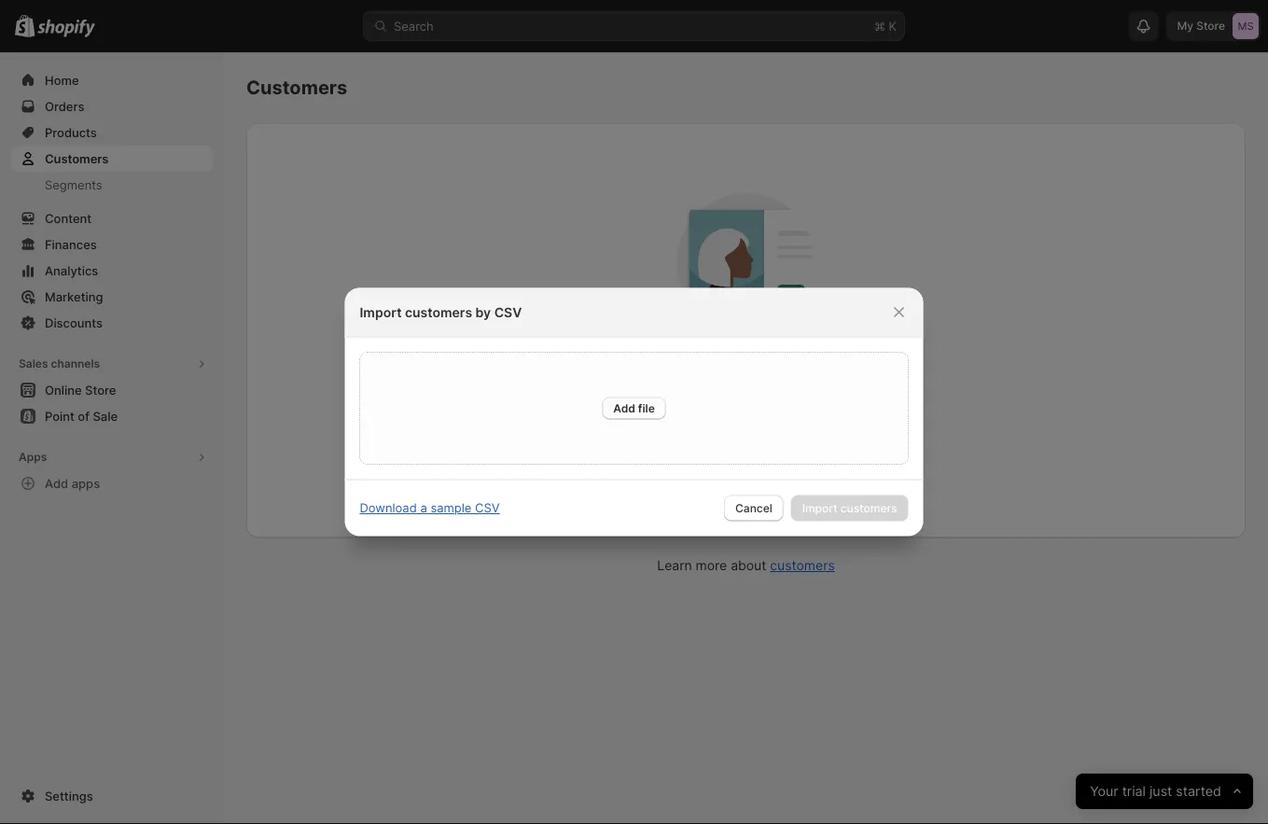 Task type: locate. For each thing, give the bounding box(es) containing it.
import
[[360, 304, 402, 320]]

csv
[[495, 304, 522, 320], [475, 501, 500, 515]]

add for add file
[[614, 401, 636, 415]]

manage
[[575, 393, 618, 406]]

apps button
[[11, 444, 213, 471]]

segments.
[[760, 408, 815, 421]]

add inside import customers by csv dialog
[[614, 401, 636, 415]]

customer up into
[[737, 393, 787, 406]]

⌘
[[875, 19, 886, 33]]

segments
[[45, 177, 102, 192]]

0 horizontal spatial add
[[45, 476, 68, 491]]

1 horizontal spatial customer
[[737, 393, 787, 406]]

about
[[731, 558, 767, 574]]

see
[[715, 393, 734, 406]]

1 horizontal spatial customers
[[678, 408, 734, 421]]

0 vertical spatial customers
[[246, 76, 348, 99]]

customers
[[405, 304, 473, 320], [678, 408, 734, 421], [771, 558, 835, 574]]

more
[[696, 558, 728, 574]]

customers right about at the right of the page
[[771, 558, 835, 574]]

details,
[[674, 393, 712, 406]]

add apps button
[[11, 471, 213, 497]]

add left file
[[614, 401, 636, 415]]

k
[[889, 19, 897, 33]]

add left apps
[[45, 476, 68, 491]]

shopify image
[[38, 19, 95, 38]]

0 horizontal spatial customers
[[45, 151, 109, 166]]

home
[[45, 73, 79, 87]]

csv right sample
[[475, 501, 500, 515]]

import customers by csv
[[360, 304, 522, 320]]

customers down details,
[[678, 408, 734, 421]]

customer left details,
[[621, 393, 671, 406]]

learn
[[658, 558, 692, 574]]

0 horizontal spatial customer
[[621, 393, 671, 406]]

add file
[[614, 401, 655, 415]]

cancel button
[[725, 495, 784, 521]]

into
[[737, 408, 757, 421]]

add
[[614, 401, 636, 415], [45, 476, 68, 491]]

learn more about customers
[[658, 558, 835, 574]]

customers left by
[[405, 304, 473, 320]]

csv for import customers by csv
[[495, 304, 522, 320]]

customers inside dialog
[[405, 304, 473, 320]]

2 vertical spatial customers
[[771, 558, 835, 574]]

0 horizontal spatial customers
[[405, 304, 473, 320]]

1 vertical spatial csv
[[475, 501, 500, 515]]

1 vertical spatial add
[[45, 476, 68, 491]]

1 vertical spatial customers
[[678, 408, 734, 421]]

cancel
[[736, 501, 773, 515]]

file
[[638, 401, 655, 415]]

discounts
[[45, 316, 103, 330]]

group
[[887, 393, 918, 406]]

0 vertical spatial customers
[[405, 304, 473, 320]]

customers
[[246, 76, 348, 99], [45, 151, 109, 166]]

add inside add apps button
[[45, 476, 68, 491]]

0 vertical spatial csv
[[495, 304, 522, 320]]

2 customer from the left
[[737, 393, 787, 406]]

0 vertical spatial add
[[614, 401, 636, 415]]

1 vertical spatial customers
[[45, 151, 109, 166]]

customer
[[621, 393, 671, 406], [737, 393, 787, 406]]

a
[[421, 501, 427, 515]]

channels
[[51, 357, 100, 371]]

1 horizontal spatial add
[[614, 401, 636, 415]]

csv right by
[[495, 304, 522, 320]]

2 horizontal spatial customers
[[771, 558, 835, 574]]

manage customer details, see customer order history, and group customers into segments.
[[575, 393, 918, 421]]

settings
[[45, 789, 93, 803]]



Task type: describe. For each thing, give the bounding box(es) containing it.
history,
[[822, 393, 861, 406]]

customers link
[[771, 558, 835, 574]]

customers inside manage customer details, see customer order history, and group customers into segments.
[[678, 408, 734, 421]]

download
[[360, 501, 417, 515]]

apps
[[19, 451, 47, 464]]

sales channels
[[19, 357, 100, 371]]

customers link
[[11, 146, 213, 172]]

apps
[[72, 476, 100, 491]]

by
[[476, 304, 491, 320]]

download a sample csv link
[[360, 501, 500, 515]]

and
[[864, 393, 884, 406]]

1 customer from the left
[[621, 393, 671, 406]]

⌘ k
[[875, 19, 897, 33]]

sales
[[19, 357, 48, 371]]

sample
[[431, 501, 472, 515]]

discounts link
[[11, 310, 213, 336]]

segments link
[[11, 172, 213, 198]]

add for add apps
[[45, 476, 68, 491]]

csv for download a sample csv
[[475, 501, 500, 515]]

add apps
[[45, 476, 100, 491]]

download a sample csv
[[360, 501, 500, 515]]

home link
[[11, 67, 213, 93]]

1 horizontal spatial customers
[[246, 76, 348, 99]]

import customers by csv dialog
[[0, 288, 1269, 536]]

sales channels button
[[11, 351, 213, 377]]

search
[[394, 19, 434, 33]]

order
[[790, 393, 818, 406]]

settings link
[[11, 783, 213, 810]]



Task type: vqa. For each thing, say whether or not it's contained in the screenshot.
CSV to the top
yes



